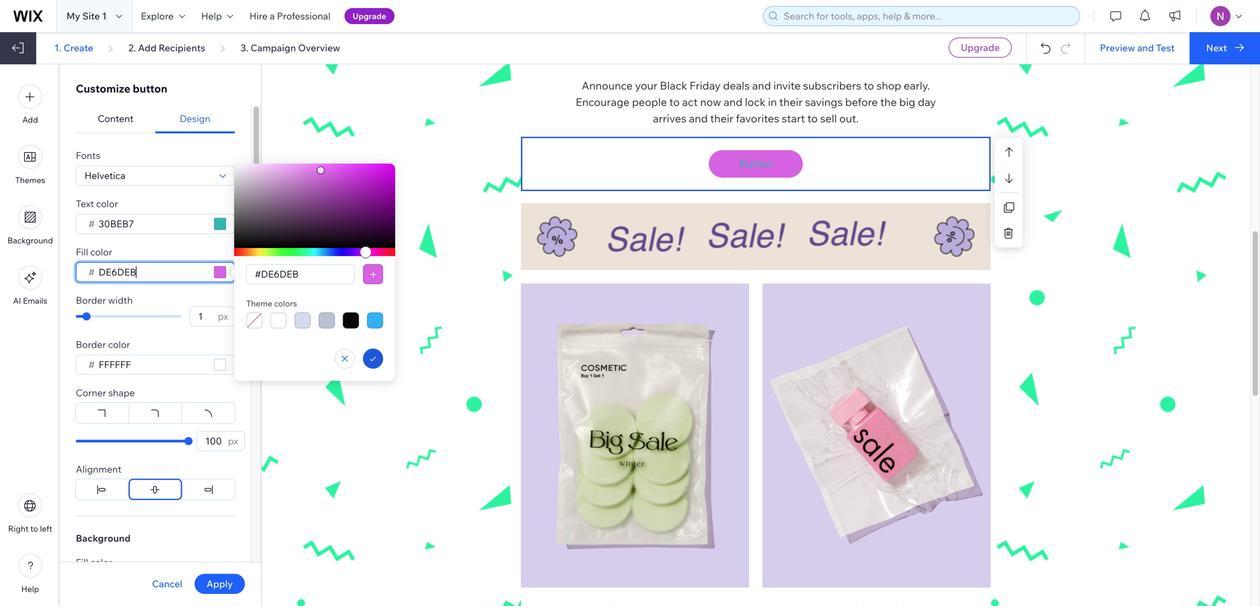 Task type: vqa. For each thing, say whether or not it's contained in the screenshot.
People
yes



Task type: describe. For each thing, give the bounding box(es) containing it.
corner
[[76, 387, 106, 399]]

customize button
[[76, 82, 167, 95]]

and down deals
[[724, 95, 743, 109]]

colors
[[274, 299, 297, 309]]

border width
[[76, 295, 133, 306]]

button link
[[719, 150, 793, 177]]

arrives
[[653, 112, 687, 125]]

1
[[102, 10, 107, 22]]

border for border color
[[76, 339, 106, 351]]

invite
[[774, 79, 801, 92]]

emails
[[23, 296, 47, 306]]

themes button
[[15, 145, 45, 185]]

start
[[782, 112, 805, 125]]

fonts
[[76, 150, 100, 161]]

deals
[[723, 79, 750, 92]]

test
[[1156, 42, 1175, 54]]

sell
[[820, 112, 837, 125]]

to inside button
[[30, 524, 38, 534]]

content button
[[76, 105, 155, 134]]

act
[[682, 95, 698, 109]]

right
[[8, 524, 29, 534]]

alignment
[[76, 464, 122, 476]]

design
[[180, 113, 210, 125]]

create
[[64, 42, 93, 54]]

my site 1
[[66, 10, 107, 22]]

people
[[632, 95, 667, 109]]

announce
[[582, 79, 633, 92]]

friday
[[690, 79, 721, 92]]

and left "test"
[[1138, 42, 1154, 54]]

customize
[[76, 82, 130, 95]]

to left act
[[670, 95, 680, 109]]

2. add recipients link
[[128, 42, 205, 54]]

to left the sell
[[808, 112, 818, 125]]

0 horizontal spatial help button
[[18, 554, 42, 595]]

text
[[76, 198, 94, 210]]

2.
[[128, 42, 136, 54]]

width
[[108, 295, 133, 306]]

0 vertical spatial add
[[138, 42, 157, 54]]

ai emails
[[13, 296, 47, 306]]

theme colors
[[246, 299, 297, 309]]

explore
[[141, 10, 174, 22]]

0 vertical spatial upgrade button
[[345, 8, 394, 24]]

professional
[[277, 10, 331, 22]]

next
[[1207, 42, 1227, 54]]

announce your black friday deals and invite subscribers to shop early. encourage people to act now and lock in their savings before the big day arrives and their favorites start to sell out.
[[576, 79, 939, 125]]

hire a professional
[[250, 10, 331, 22]]

left
[[40, 524, 52, 534]]

in
[[768, 95, 777, 109]]

overview
[[298, 42, 340, 54]]

shape
[[108, 387, 135, 399]]

day
[[918, 95, 936, 109]]

black
[[660, 79, 687, 92]]

big
[[900, 95, 916, 109]]

cancel
[[152, 579, 182, 590]]

a
[[270, 10, 275, 22]]

# for text
[[89, 218, 95, 230]]

ai emails button
[[13, 266, 47, 306]]

no fill field for border color
[[95, 356, 210, 375]]

preview and test
[[1100, 42, 1175, 54]]

1 horizontal spatial help
[[201, 10, 222, 22]]

1 horizontal spatial upgrade button
[[949, 38, 1012, 58]]

now
[[700, 95, 721, 109]]

Search for tools, apps, help & more... field
[[780, 7, 1076, 26]]

2 fill from the top
[[76, 557, 88, 569]]

design button
[[155, 105, 235, 134]]

content
[[98, 113, 134, 125]]

upgrade for right "upgrade" "button"
[[961, 42, 1000, 53]]



Task type: locate. For each thing, give the bounding box(es) containing it.
corner shape
[[76, 387, 135, 399]]

1 vertical spatial fill color
[[76, 557, 112, 569]]

# up 'border width'
[[89, 266, 95, 278]]

apply button
[[194, 575, 245, 595]]

1 vertical spatial background
[[76, 533, 131, 545]]

1 vertical spatial #
[[89, 266, 95, 278]]

0 vertical spatial fill
[[76, 246, 88, 258]]

No fill field
[[95, 215, 210, 234], [251, 265, 350, 284], [95, 356, 210, 375]]

add
[[138, 42, 157, 54], [22, 115, 38, 125]]

0 vertical spatial no fill field
[[95, 215, 210, 234]]

favorites
[[736, 112, 780, 125]]

0 vertical spatial border
[[76, 295, 106, 306]]

cancel button
[[152, 579, 182, 591]]

hire a professional link
[[241, 0, 339, 32]]

my
[[66, 10, 80, 22]]

theme
[[246, 299, 272, 309]]

0 horizontal spatial background
[[7, 236, 53, 246]]

button
[[133, 82, 167, 95]]

3 # from the top
[[89, 359, 95, 371]]

0 horizontal spatial add
[[22, 115, 38, 125]]

background
[[7, 236, 53, 246], [76, 533, 131, 545]]

upgrade button
[[345, 8, 394, 24], [949, 38, 1012, 58]]

no fill field down text color
[[95, 215, 210, 234]]

help button down "right to left" at the bottom left
[[18, 554, 42, 595]]

your
[[635, 79, 658, 92]]

background button
[[7, 205, 53, 246]]

and up lock
[[752, 79, 771, 92]]

button
[[739, 157, 773, 170]]

to up before
[[864, 79, 874, 92]]

tab list containing content
[[76, 105, 235, 134]]

border for border width
[[76, 295, 106, 306]]

3. campaign overview link
[[241, 42, 340, 54]]

2. add recipients
[[128, 42, 205, 54]]

1 vertical spatial fill
[[76, 557, 88, 569]]

0 horizontal spatial help
[[21, 585, 39, 595]]

right to left button
[[8, 494, 52, 534]]

0 vertical spatial fill color
[[76, 246, 112, 258]]

1 horizontal spatial background
[[76, 533, 131, 545]]

None text field
[[194, 307, 214, 326], [201, 432, 224, 451], [194, 307, 214, 326], [201, 432, 224, 451]]

1 vertical spatial upgrade
[[961, 42, 1000, 53]]

their
[[780, 95, 803, 109], [710, 112, 734, 125]]

recipients
[[159, 42, 205, 54]]

before
[[845, 95, 878, 109]]

upgrade for top "upgrade" "button"
[[353, 11, 386, 21]]

no fill field for text color
[[95, 215, 210, 234]]

help
[[201, 10, 222, 22], [21, 585, 39, 595]]

background up ai emails button
[[7, 236, 53, 246]]

help down "right to left" at the bottom left
[[21, 585, 39, 595]]

2 border from the top
[[76, 339, 106, 351]]

upgrade
[[353, 11, 386, 21], [961, 42, 1000, 53]]

# for border
[[89, 359, 95, 371]]

and
[[1138, 42, 1154, 54], [752, 79, 771, 92], [724, 95, 743, 109], [689, 112, 708, 125]]

subscribers
[[803, 79, 862, 92]]

background right left at the left of page
[[76, 533, 131, 545]]

1 vertical spatial add
[[22, 115, 38, 125]]

upgrade right professional
[[353, 11, 386, 21]]

0 vertical spatial background
[[7, 236, 53, 246]]

early.
[[904, 79, 930, 92]]

0 vertical spatial their
[[780, 95, 803, 109]]

no fill field up shape at bottom
[[95, 356, 210, 375]]

1 vertical spatial help button
[[18, 554, 42, 595]]

and down act
[[689, 112, 708, 125]]

1 horizontal spatial add
[[138, 42, 157, 54]]

2 fill color from the top
[[76, 557, 112, 569]]

fill color
[[76, 246, 112, 258], [76, 557, 112, 569]]

fill
[[76, 246, 88, 258], [76, 557, 88, 569]]

help button
[[193, 0, 241, 32], [18, 554, 42, 595]]

savings
[[805, 95, 843, 109]]

add button
[[18, 85, 42, 125]]

1 # from the top
[[89, 218, 95, 230]]

0 vertical spatial upgrade
[[353, 11, 386, 21]]

border color
[[76, 339, 130, 351]]

add right 2. at left top
[[138, 42, 157, 54]]

# for fill
[[89, 266, 95, 278]]

1. create link
[[54, 42, 93, 54]]

None field
[[81, 166, 215, 185], [95, 263, 210, 282], [81, 166, 215, 185], [95, 263, 210, 282]]

right to left
[[8, 524, 52, 534]]

px
[[218, 311, 228, 323], [228, 436, 238, 447]]

preview
[[1100, 42, 1136, 54]]

0 vertical spatial help button
[[193, 0, 241, 32]]

their down now
[[710, 112, 734, 125]]

1 horizontal spatial help button
[[193, 0, 241, 32]]

campaign
[[251, 42, 296, 54]]

encourage
[[576, 95, 630, 109]]

upgrade button down search for tools, apps, help & more... field
[[949, 38, 1012, 58]]

site
[[82, 10, 100, 22]]

1 fill from the top
[[76, 246, 88, 258]]

to
[[864, 79, 874, 92], [670, 95, 680, 109], [808, 112, 818, 125], [30, 524, 38, 534]]

2 # from the top
[[89, 266, 95, 278]]

0 horizontal spatial their
[[710, 112, 734, 125]]

0 horizontal spatial upgrade
[[353, 11, 386, 21]]

1 fill color from the top
[[76, 246, 112, 258]]

upgrade down search for tools, apps, help & more... field
[[961, 42, 1000, 53]]

lock
[[745, 95, 766, 109]]

1 vertical spatial border
[[76, 339, 106, 351]]

3. campaign overview
[[241, 42, 340, 54]]

0 vertical spatial help
[[201, 10, 222, 22]]

add inside button
[[22, 115, 38, 125]]

border down 'border width'
[[76, 339, 106, 351]]

# down text color
[[89, 218, 95, 230]]

0 vertical spatial #
[[89, 218, 95, 230]]

add up themes button
[[22, 115, 38, 125]]

help button left hire
[[193, 0, 241, 32]]

1 vertical spatial upgrade button
[[949, 38, 1012, 58]]

no fill field up colors
[[251, 265, 350, 284]]

hire
[[250, 10, 268, 22]]

3.
[[241, 42, 248, 54]]

#
[[89, 218, 95, 230], [89, 266, 95, 278], [89, 359, 95, 371]]

1. create
[[54, 42, 93, 54]]

0 vertical spatial px
[[218, 311, 228, 323]]

next button
[[1190, 32, 1260, 64]]

shop
[[877, 79, 902, 92]]

color
[[96, 198, 118, 210], [90, 246, 112, 258], [108, 339, 130, 351], [90, 557, 112, 569]]

text color
[[76, 198, 118, 210]]

tab list
[[76, 105, 235, 134]]

2 vertical spatial no fill field
[[95, 356, 210, 375]]

1.
[[54, 42, 61, 54]]

0 horizontal spatial upgrade button
[[345, 8, 394, 24]]

1 vertical spatial help
[[21, 585, 39, 595]]

2 vertical spatial #
[[89, 359, 95, 371]]

out.
[[840, 112, 859, 125]]

1 vertical spatial their
[[710, 112, 734, 125]]

# down the border color
[[89, 359, 95, 371]]

their up start
[[780, 95, 803, 109]]

themes
[[15, 175, 45, 185]]

1 border from the top
[[76, 295, 106, 306]]

1 horizontal spatial upgrade
[[961, 42, 1000, 53]]

ai
[[13, 296, 21, 306]]

1 vertical spatial no fill field
[[251, 265, 350, 284]]

upgrade button right professional
[[345, 8, 394, 24]]

help up recipients
[[201, 10, 222, 22]]

1 vertical spatial px
[[228, 436, 238, 447]]

border left width
[[76, 295, 106, 306]]

to left left at the left of page
[[30, 524, 38, 534]]

the
[[881, 95, 897, 109]]

apply
[[207, 579, 233, 590]]

1 horizontal spatial their
[[780, 95, 803, 109]]



